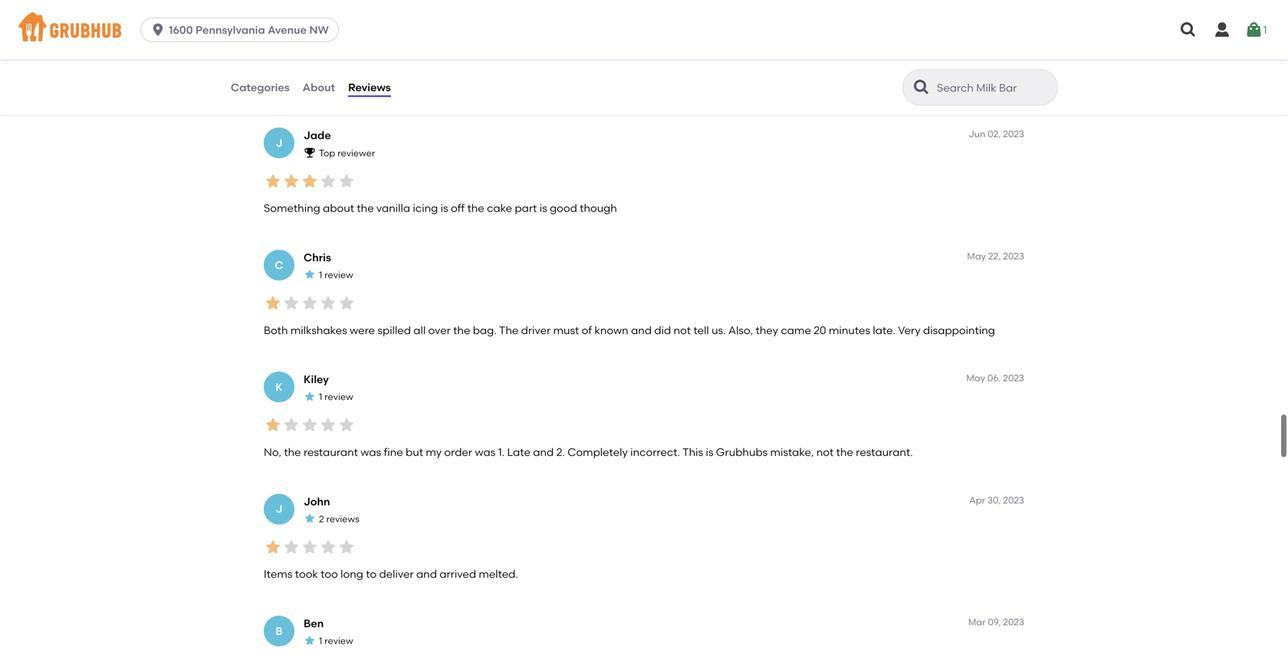 Task type: vqa. For each thing, say whether or not it's contained in the screenshot.
"111 N Los Angeles St" at the left of page
no



Task type: describe. For each thing, give the bounding box(es) containing it.
restaurant.
[[856, 446, 913, 459]]

vanilla
[[376, 202, 410, 215]]

slice
[[304, 80, 327, 93]]

couldn't
[[448, 80, 491, 93]]

top reviewer
[[319, 148, 375, 159]]

restaurant
[[304, 446, 358, 459]]

items took too long to deliver and arrived melted.
[[264, 568, 518, 581]]

5 2023 from the top
[[1004, 617, 1025, 628]]

something about the vanilla icing is off the cake part is good though
[[264, 202, 617, 215]]

instead
[[330, 80, 368, 93]]

categories button
[[230, 60, 290, 115]]

09,
[[988, 617, 1001, 628]]

came
[[781, 324, 811, 337]]

1 for no, the restaurant was fine but my order was 1. late and 2. completely incorrect. this is grubhubs mistake, not the restaurant.
[[319, 392, 322, 403]]

06,
[[988, 373, 1001, 384]]

either.
[[577, 80, 610, 93]]

mar 09, 2023
[[969, 617, 1025, 628]]

to
[[366, 568, 377, 581]]

very
[[898, 324, 921, 337]]

us.
[[712, 324, 726, 337]]

may for no, the restaurant was fine but my order was 1. late and 2. completely incorrect. this is grubhubs mistake, not the restaurant.
[[967, 373, 986, 384]]

svg image for 1600 pennsylvania avenue nw
[[150, 22, 166, 38]]

completely
[[568, 446, 628, 459]]

top
[[319, 148, 335, 159]]

1 horizontal spatial is
[[540, 202, 547, 215]]

apr
[[970, 495, 986, 506]]

get
[[493, 80, 511, 93]]

the right over
[[453, 324, 470, 337]]

1600 pennsylvania avenue nw
[[169, 23, 329, 36]]

grubhubs
[[716, 446, 768, 459]]

30,
[[988, 495, 1001, 506]]

full
[[523, 80, 538, 93]]

both
[[264, 324, 288, 337]]

0 horizontal spatial is
[[441, 202, 448, 215]]

no,
[[264, 446, 282, 459]]

minutes
[[829, 324, 871, 337]]

part
[[515, 202, 537, 215]]

jun
[[969, 129, 986, 140]]

2 horizontal spatial is
[[706, 446, 714, 459]]

arrived
[[440, 568, 476, 581]]

about
[[323, 202, 354, 215]]

j for jade
[[276, 137, 283, 150]]

1 inside button
[[1264, 23, 1268, 36]]

order
[[444, 446, 473, 459]]

no, the restaurant was fine but my order was 1. late and 2. completely incorrect. this is grubhubs mistake, not the restaurant.
[[264, 446, 913, 459]]

must
[[553, 324, 579, 337]]

1600 pennsylvania avenue nw button
[[140, 18, 345, 42]]

j for john
[[276, 503, 283, 516]]

1 was from the left
[[361, 446, 381, 459]]

were
[[350, 324, 375, 337]]

jade
[[304, 129, 331, 142]]

1 for both milkshakes were spilled all over the bag. the driver must of known and did not tell us. also, they came 20 minutes late. very disappointing
[[319, 270, 322, 281]]

2 horizontal spatial and
[[631, 324, 652, 337]]

1 vertical spatial of
[[582, 324, 592, 337]]

20
[[814, 324, 827, 337]]

took
[[295, 568, 318, 581]]

2023 for items took too long to deliver and arrived melted.
[[1004, 495, 1025, 506]]

items
[[264, 568, 293, 581]]

kiley
[[304, 373, 329, 386]]

melted.
[[479, 568, 518, 581]]

something
[[264, 202, 320, 215]]

1.
[[498, 446, 505, 459]]

this
[[683, 446, 704, 459]]

good
[[550, 202, 577, 215]]

milkshakes
[[291, 324, 347, 337]]

c
[[275, 259, 284, 272]]

svg image for 1
[[1245, 21, 1264, 39]]

22,
[[989, 251, 1001, 262]]

icing
[[413, 202, 438, 215]]

2 a from the left
[[384, 80, 391, 93]]

b
[[276, 625, 283, 638]]

my
[[426, 446, 442, 459]]

cake
[[487, 202, 512, 215]]

late.
[[873, 324, 896, 337]]

about button
[[302, 60, 336, 115]]

1 button
[[1245, 16, 1268, 44]]

refund
[[541, 80, 575, 93]]

though
[[580, 202, 617, 215]]

3 a from the left
[[513, 80, 520, 93]]

off
[[451, 202, 465, 215]]

disappointing
[[924, 324, 996, 337]]

categories
[[231, 81, 290, 94]]

0 vertical spatial not
[[674, 324, 691, 337]]

nw
[[309, 23, 329, 36]]



Task type: locate. For each thing, give the bounding box(es) containing it.
main navigation navigation
[[0, 0, 1289, 60]]

may left the 22,
[[968, 251, 986, 262]]

1 right svg icon
[[1264, 23, 1268, 36]]

of right must
[[582, 324, 592, 337]]

0 vertical spatial and
[[631, 324, 652, 337]]

may 06, 2023
[[967, 373, 1025, 384]]

2023 right 30,
[[1004, 495, 1025, 506]]

review
[[325, 25, 353, 37], [325, 270, 353, 281], [325, 392, 353, 403], [325, 636, 353, 647]]

whole
[[393, 80, 424, 93]]

0 horizontal spatial and
[[416, 568, 437, 581]]

1 horizontal spatial a
[[384, 80, 391, 93]]

all
[[414, 324, 426, 337]]

2023 for something about the vanilla icing is off the cake part is good though
[[1004, 129, 1025, 140]]

long
[[341, 568, 363, 581]]

1 horizontal spatial and
[[533, 446, 554, 459]]

max
[[304, 7, 326, 20]]

4 review from the top
[[325, 636, 353, 647]]

gave a slice instead of a whole pie, couldn't get a full refund either.
[[264, 80, 610, 93]]

jun 02, 2023
[[969, 129, 1025, 140]]

of right "instead"
[[371, 80, 381, 93]]

svg image
[[1214, 21, 1232, 39]]

too
[[321, 568, 338, 581]]

review down kiley
[[325, 392, 353, 403]]

02,
[[988, 129, 1001, 140]]

late
[[507, 446, 531, 459]]

2 was from the left
[[475, 446, 496, 459]]

2023 right 02,
[[1004, 129, 1025, 140]]

of
[[371, 80, 381, 93], [582, 324, 592, 337]]

but
[[406, 446, 423, 459]]

over
[[428, 324, 451, 337]]

spilled
[[378, 324, 411, 337]]

and right deliver
[[416, 568, 437, 581]]

1
[[1264, 23, 1268, 36], [319, 25, 322, 37], [319, 270, 322, 281], [319, 392, 322, 403], [319, 636, 322, 647]]

about
[[303, 81, 335, 94]]

the right no,
[[284, 446, 301, 459]]

review down max
[[325, 25, 353, 37]]

review right the b
[[325, 636, 353, 647]]

1 down max
[[319, 25, 322, 37]]

m
[[274, 14, 284, 28]]

driver
[[521, 324, 551, 337]]

j left the trophy icon
[[276, 137, 283, 150]]

2
[[319, 514, 324, 525]]

1 review for were
[[319, 270, 353, 281]]

1 j from the top
[[276, 137, 283, 150]]

a left slice
[[294, 80, 301, 93]]

reviews
[[326, 514, 360, 525]]

gave
[[264, 80, 292, 93]]

is
[[441, 202, 448, 215], [540, 202, 547, 215], [706, 446, 714, 459]]

svg image left '1600'
[[150, 22, 166, 38]]

may 22, 2023
[[968, 251, 1025, 262]]

the right the about
[[357, 202, 374, 215]]

2023 for both milkshakes were spilled all over the bag. the driver must of known and did not tell us. also, they came 20 minutes late. very disappointing
[[1004, 251, 1025, 262]]

2023 right 09,
[[1004, 617, 1025, 628]]

3 2023 from the top
[[1004, 373, 1025, 384]]

2 horizontal spatial svg image
[[1245, 21, 1264, 39]]

search icon image
[[913, 78, 931, 97]]

a left whole
[[384, 80, 391, 93]]

2 review from the top
[[325, 270, 353, 281]]

4 1 review from the top
[[319, 636, 353, 647]]

1 vertical spatial not
[[817, 446, 834, 459]]

tell
[[694, 324, 709, 337]]

1 vertical spatial and
[[533, 446, 554, 459]]

j left john
[[276, 503, 283, 516]]

2 1 review from the top
[[319, 270, 353, 281]]

ben
[[304, 617, 324, 630]]

2023
[[1004, 129, 1025, 140], [1004, 251, 1025, 262], [1004, 373, 1025, 384], [1004, 495, 1025, 506], [1004, 617, 1025, 628]]

incorrect.
[[631, 446, 680, 459]]

chris
[[304, 251, 331, 264]]

1 down the ben
[[319, 636, 322, 647]]

svg image inside 1600 pennsylvania avenue nw button
[[150, 22, 166, 38]]

0 horizontal spatial not
[[674, 324, 691, 337]]

and left 2.
[[533, 446, 554, 459]]

review for were
[[325, 270, 353, 281]]

and
[[631, 324, 652, 337], [533, 446, 554, 459], [416, 568, 437, 581]]

2 horizontal spatial a
[[513, 80, 520, 93]]

also,
[[729, 324, 753, 337]]

2023 right 06,
[[1004, 373, 1025, 384]]

3 1 review from the top
[[319, 392, 353, 403]]

not
[[674, 324, 691, 337], [817, 446, 834, 459]]

reviews button
[[348, 60, 392, 115]]

svg image left svg icon
[[1180, 21, 1198, 39]]

1 review down kiley
[[319, 392, 353, 403]]

reviewer
[[338, 148, 375, 159]]

star icon image
[[304, 24, 316, 37], [264, 50, 282, 68], [282, 50, 301, 68], [301, 50, 319, 68], [319, 50, 338, 68], [338, 50, 356, 68], [264, 172, 282, 190], [282, 172, 301, 190], [301, 172, 319, 190], [319, 172, 338, 190], [338, 172, 356, 190], [304, 269, 316, 281], [264, 294, 282, 313], [282, 294, 301, 313], [301, 294, 319, 313], [319, 294, 338, 313], [338, 294, 356, 313], [304, 391, 316, 403], [264, 416, 282, 435], [282, 416, 301, 435], [301, 416, 319, 435], [319, 416, 338, 435], [338, 416, 356, 435], [304, 513, 316, 525], [264, 538, 282, 557], [282, 538, 301, 557], [301, 538, 319, 557], [319, 538, 338, 557], [338, 538, 356, 557], [304, 635, 316, 647]]

is right this
[[706, 446, 714, 459]]

the left 'restaurant.'
[[837, 446, 854, 459]]

0 vertical spatial j
[[276, 137, 283, 150]]

not right mistake,
[[817, 446, 834, 459]]

the right off
[[467, 202, 485, 215]]

avenue
[[268, 23, 307, 36]]

1 horizontal spatial was
[[475, 446, 496, 459]]

known
[[595, 324, 629, 337]]

deliver
[[379, 568, 414, 581]]

2 2023 from the top
[[1004, 251, 1025, 262]]

bag.
[[473, 324, 497, 337]]

1 vertical spatial j
[[276, 503, 283, 516]]

0 horizontal spatial svg image
[[150, 22, 166, 38]]

svg image inside 1 button
[[1245, 21, 1264, 39]]

john
[[304, 495, 330, 508]]

may left 06,
[[967, 373, 986, 384]]

is right part
[[540, 202, 547, 215]]

the
[[499, 324, 519, 337]]

k
[[276, 381, 283, 394]]

did
[[655, 324, 671, 337]]

1 review for slice
[[319, 25, 353, 37]]

they
[[756, 324, 779, 337]]

1 down chris
[[319, 270, 322, 281]]

1 horizontal spatial not
[[817, 446, 834, 459]]

1 down kiley
[[319, 392, 322, 403]]

may for both milkshakes were spilled all over the bag. the driver must of known and did not tell us. also, they came 20 minutes late. very disappointing
[[968, 251, 986, 262]]

not left tell
[[674, 324, 691, 337]]

1 review down the ben
[[319, 636, 353, 647]]

0 vertical spatial of
[[371, 80, 381, 93]]

pie,
[[427, 80, 446, 93]]

is left off
[[441, 202, 448, 215]]

2 j from the top
[[276, 503, 283, 516]]

review down chris
[[325, 270, 353, 281]]

a
[[294, 80, 301, 93], [384, 80, 391, 93], [513, 80, 520, 93]]

review for slice
[[325, 25, 353, 37]]

and left did
[[631, 324, 652, 337]]

2 reviews
[[319, 514, 360, 525]]

2 vertical spatial and
[[416, 568, 437, 581]]

Search Milk Bar search field
[[936, 81, 1053, 95]]

0 horizontal spatial a
[[294, 80, 301, 93]]

mar
[[969, 617, 986, 628]]

pennsylvania
[[196, 23, 265, 36]]

svg image right svg icon
[[1245, 21, 1264, 39]]

1 1 review from the top
[[319, 25, 353, 37]]

both milkshakes were spilled all over the bag. the driver must of known and did not tell us. also, they came 20 minutes late. very disappointing
[[264, 324, 996, 337]]

2.
[[557, 446, 565, 459]]

2023 right the 22,
[[1004, 251, 1025, 262]]

j
[[276, 137, 283, 150], [276, 503, 283, 516]]

0 vertical spatial may
[[968, 251, 986, 262]]

0 horizontal spatial of
[[371, 80, 381, 93]]

was left fine
[[361, 446, 381, 459]]

1 review for restaurant
[[319, 392, 353, 403]]

1 horizontal spatial of
[[582, 324, 592, 337]]

may
[[968, 251, 986, 262], [967, 373, 986, 384]]

1600
[[169, 23, 193, 36]]

1 review from the top
[[325, 25, 353, 37]]

1 for gave a slice instead of a whole pie, couldn't get a full refund either.
[[319, 25, 322, 37]]

mistake,
[[771, 446, 814, 459]]

0 horizontal spatial was
[[361, 446, 381, 459]]

was
[[361, 446, 381, 459], [475, 446, 496, 459]]

review for restaurant
[[325, 392, 353, 403]]

a left full
[[513, 80, 520, 93]]

was left 1.
[[475, 446, 496, 459]]

2023 for no, the restaurant was fine but my order was 1. late and 2. completely incorrect. this is grubhubs mistake, not the restaurant.
[[1004, 373, 1025, 384]]

the
[[357, 202, 374, 215], [467, 202, 485, 215], [453, 324, 470, 337], [284, 446, 301, 459], [837, 446, 854, 459]]

fine
[[384, 446, 403, 459]]

1 review down chris
[[319, 270, 353, 281]]

1 2023 from the top
[[1004, 129, 1025, 140]]

3 review from the top
[[325, 392, 353, 403]]

trophy icon image
[[304, 147, 316, 159]]

1 horizontal spatial svg image
[[1180, 21, 1198, 39]]

1 vertical spatial may
[[967, 373, 986, 384]]

apr 30, 2023
[[970, 495, 1025, 506]]

1 review down max
[[319, 25, 353, 37]]

svg image
[[1180, 21, 1198, 39], [1245, 21, 1264, 39], [150, 22, 166, 38]]

1 a from the left
[[294, 80, 301, 93]]

4 2023 from the top
[[1004, 495, 1025, 506]]



